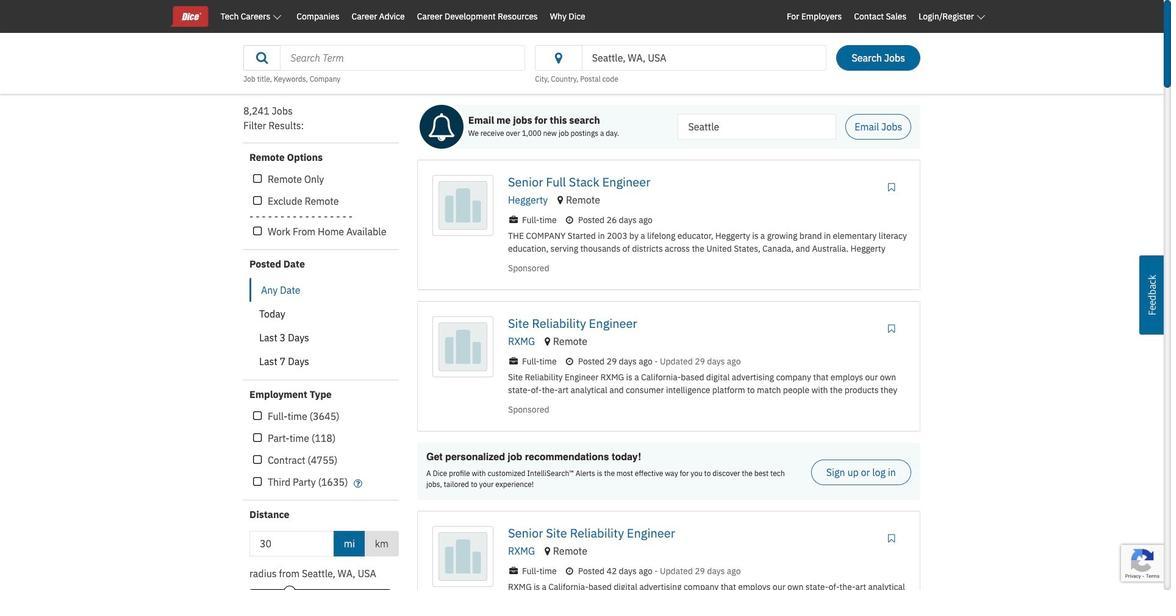 Task type: describe. For each thing, give the bounding box(es) containing it.
Search Term search field
[[280, 45, 526, 71]]

save job: site reliability engineer image
[[886, 324, 898, 334]]

fw image for map marker image
[[564, 568, 575, 576]]

Filter Search Results by Third Party button
[[250, 475, 266, 491]]

rxmg company logo image for "save job: site reliability engineer" image
[[436, 320, 491, 375]]

save job: senior site reliability engineer image
[[886, 534, 898, 544]]

Filter Search Results by Part-time button
[[250, 431, 266, 447]]

filter search results by contract image
[[253, 455, 262, 466]]

filter search results by part-time image
[[253, 433, 262, 444]]

map marker image
[[545, 547, 550, 557]]

fw image for rxmg company logo corresponding to save job: senior site reliability engineer icon
[[508, 568, 519, 576]]

Label your search text field
[[678, 114, 837, 140]]

filter search results by full-time image
[[253, 411, 262, 422]]

Filter Search Results by Remote Only button
[[250, 171, 266, 187]]



Task type: locate. For each thing, give the bounding box(es) containing it.
0 vertical spatial map marker image
[[558, 195, 563, 205]]

rxmg company logo image
[[436, 320, 491, 375], [436, 530, 491, 585]]

Filter Search Results by Contract button
[[250, 453, 266, 469]]

filter search results by remote only image
[[253, 174, 262, 185]]

0 vertical spatial fw image
[[508, 358, 519, 366]]

map marker image for heggerty company logo
[[558, 195, 563, 205]]

1 vertical spatial rxmg company logo image
[[436, 530, 491, 585]]

0 horizontal spatial map marker image
[[545, 337, 550, 347]]

option group
[[250, 278, 390, 374]]

lg image
[[254, 53, 271, 63]]

None button
[[250, 278, 390, 303], [250, 302, 390, 326], [250, 326, 390, 350], [250, 350, 390, 374], [250, 278, 390, 303], [250, 302, 390, 326], [250, 326, 390, 350], [250, 350, 390, 374]]

fw image
[[508, 358, 519, 366], [508, 568, 519, 576]]

2 fw image from the top
[[508, 568, 519, 576]]

2 rxmg company logo image from the top
[[436, 530, 491, 585]]

1 rxmg company logo image from the top
[[436, 320, 491, 375]]

save job: senior full stack engineer image
[[886, 182, 898, 192]]

filter search results by exclude remote image
[[253, 196, 262, 207]]

use current location image
[[551, 54, 567, 64]]

rxmg company logo image for save job: senior site reliability engineer icon
[[436, 530, 491, 585]]

1 fw image from the top
[[508, 358, 519, 366]]

fw image for heggerty company logo's map marker icon
[[564, 216, 575, 225]]

heading
[[243, 118, 399, 133]]

Search Location search field
[[582, 45, 827, 71]]

fw image
[[508, 216, 519, 225], [564, 216, 575, 225], [564, 358, 575, 366], [352, 479, 364, 489], [564, 568, 575, 576]]

Filter Search Results by Exclude Remote button
[[250, 193, 266, 209]]

fw image for map marker icon associated with "save job: site reliability engineer" image's rxmg company logo
[[564, 358, 575, 366]]

0 vertical spatial rxmg company logo image
[[436, 320, 491, 375]]

filter search results by third party image
[[253, 477, 262, 488]]

group
[[250, 171, 399, 240]]

1 vertical spatial fw image
[[508, 568, 519, 576]]

filter search results by work from home available image
[[253, 226, 262, 237]]

heggerty company logo image
[[436, 178, 491, 233]]

map marker image
[[558, 195, 563, 205], [545, 337, 550, 347]]

Filter Search Results by Full-time button
[[250, 409, 266, 425]]

Filter Search Results by Work From Home Available button
[[250, 224, 266, 240]]

1 horizontal spatial map marker image
[[558, 195, 563, 205]]

fw image for "save job: site reliability engineer" image's rxmg company logo
[[508, 358, 519, 366]]

1 vertical spatial map marker image
[[545, 337, 550, 347]]

'Distance From' number field
[[250, 531, 334, 557]]

map marker image for "save job: site reliability engineer" image's rxmg company logo
[[545, 337, 550, 347]]



Task type: vqa. For each thing, say whether or not it's contained in the screenshot.
the Save Job: UX Designer icon
no



